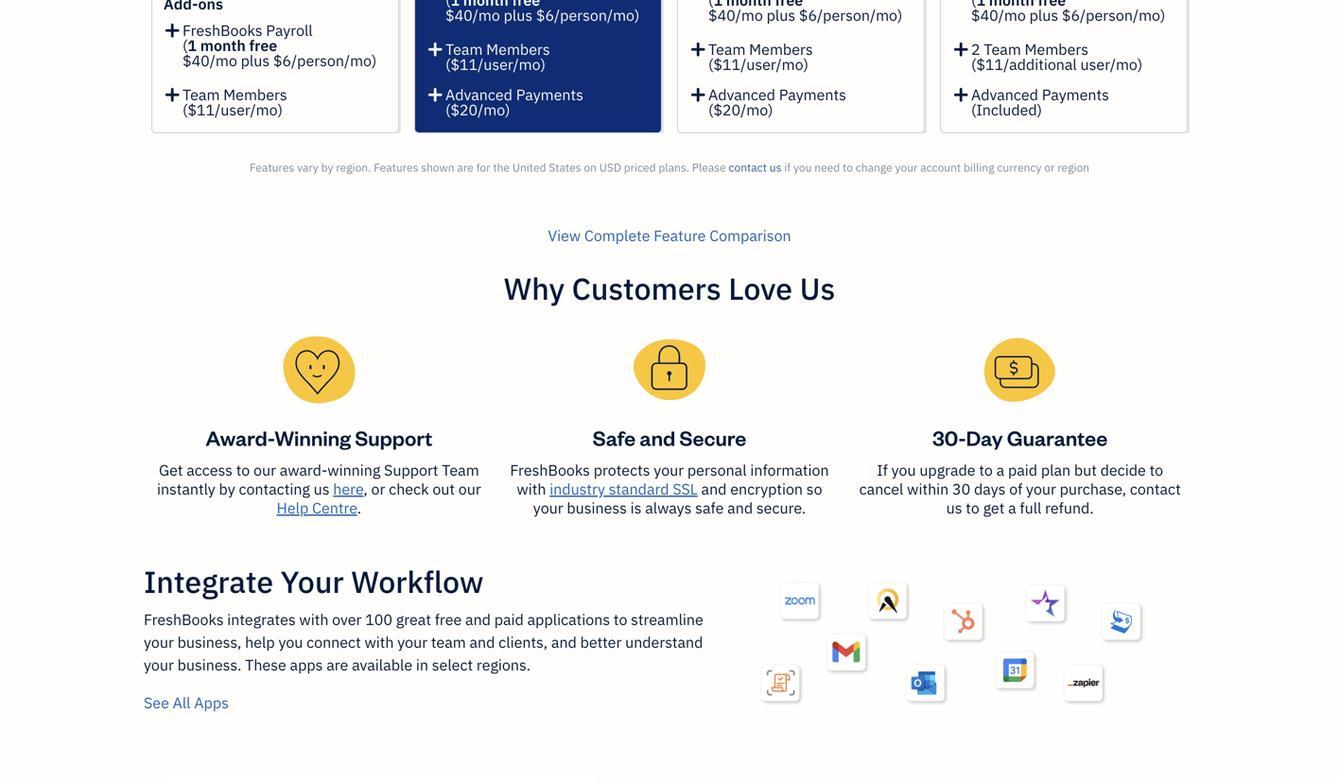 Task type: vqa. For each thing, say whether or not it's contained in the screenshot.
the Advanced Payments (Included)
yes



Task type: locate. For each thing, give the bounding box(es) containing it.
with up flexible at the bottom right of the page
[[729, 441, 758, 461]]

add inside button
[[847, 80, 887, 107]]

your up over
[[281, 562, 344, 602]]

track
[[323, 441, 358, 461]]

client inside "manage your growing client list keep track of invoices and payment for clients, and download client reports with a click of a button."
[[461, 410, 507, 432]]

1 advanced payments ($20/mo) from the left
[[446, 85, 584, 120]]

0 horizontal spatial ($20/mo)
[[446, 100, 511, 120]]

over
[[332, 610, 362, 630]]

features left shown
[[374, 160, 419, 175]]

advanced payments ($20/mo) up if
[[709, 85, 847, 120]]

2 advanced payments ($20/mo) from the left
[[709, 85, 847, 120]]

vary
[[297, 160, 319, 175]]

1 horizontal spatial our
[[459, 479, 481, 499]]

in right left
[[440, 15, 451, 32]]

1 vertical spatial free
[[435, 610, 462, 630]]

to down award-
[[236, 460, 250, 480]]

0 horizontal spatial or
[[371, 479, 385, 499]]

0 horizontal spatial you
[[279, 633, 303, 652]]

advanced down ($11/additional
[[972, 85, 1039, 105]]

payment down "invoice"
[[767, 464, 827, 484]]

2 vertical spatial are
[[327, 655, 349, 675]]

1 horizontal spatial ($11/user/mo)
[[446, 54, 546, 74]]

a left full
[[1009, 498, 1017, 518]]

30-day guarantee if you upgrade to a paid plan but decide to cancel within 30 days of your purchase, contact us to get a full refund.
[[860, 424, 1182, 518]]

payroll
[[266, 20, 313, 40]]

you
[[794, 160, 812, 175], [892, 460, 916, 480], [279, 633, 303, 652]]

get left access
[[159, 460, 183, 480]]

2 team members ($11/additional user/mo)
[[972, 39, 1143, 74]]

1 vertical spatial payment
[[767, 464, 827, 484]]

you right if
[[794, 160, 812, 175]]

are down connect
[[327, 655, 349, 675]]

paid inside your first step toward getting paid get paid faster with an invoice template that enables flexible payment options and automated reminders—and looks great.
[[653, 441, 683, 461]]

your inside "freshbooks protects your personal information with"
[[654, 460, 684, 480]]

1 horizontal spatial days
[[975, 479, 1006, 499]]

1 horizontal spatial account
[[1072, 510, 1127, 529]]

and encryption so your business is always safe and secure.
[[533, 479, 823, 518]]

and right ssl
[[702, 479, 727, 499]]

free up team at the left bottom of page
[[435, 610, 462, 630]]

0 vertical spatial client
[[461, 410, 507, 432]]

2 payments from the left
[[779, 85, 847, 105]]

on left usd
[[584, 160, 597, 175]]

the left united
[[493, 160, 510, 175]]

information
[[751, 460, 829, 480]]

days inside 30-day guarantee if you upgrade to a paid plan but decide to cancel within 30 days of your purchase, contact us to get a full refund.
[[975, 479, 1006, 499]]

1 horizontal spatial business
[[1131, 464, 1191, 484]]

1 horizontal spatial payments
[[779, 85, 847, 105]]

get down the stay
[[984, 498, 1005, 518]]

help
[[277, 498, 309, 518]]

1 horizontal spatial payment
[[767, 464, 827, 484]]

trial.
[[484, 15, 511, 32]]

3 advanced from the left
[[972, 85, 1039, 105]]

us
[[770, 160, 782, 175], [314, 479, 330, 499], [947, 498, 963, 518]]

1 $40/mo plus $6/person/mo) from the left
[[446, 5, 640, 25]]

see
[[939, 633, 961, 654]]

applications
[[528, 610, 610, 630]]

or left "credit"
[[1130, 510, 1144, 529]]

integrates
[[227, 610, 296, 630]]

with right reports
[[531, 464, 561, 484]]

get left priced on the top left of page
[[575, 172, 605, 199]]

clients, inside "manage your growing client list keep track of invoices and payment for clients, and download client reports with a click of a button."
[[285, 464, 334, 484]]

help centre link
[[277, 498, 357, 518]]

clients, up regions.
[[499, 633, 548, 652]]

feature
[[654, 226, 706, 246]]

0 vertical spatial add
[[847, 80, 887, 107]]

cancel
[[860, 479, 904, 499]]

paid up enables
[[653, 441, 683, 461]]

2 horizontal spatial paid
[[1009, 460, 1038, 480]]

0 vertical spatial get
[[575, 172, 605, 199]]

freshbooks inside "integrate your workflow freshbooks integrates with over 100 great free and paid applications to streamline your business, help you connect with your team and clients, and better understand your business. these apps are available in select regions."
[[144, 610, 224, 630]]

your for growing
[[350, 410, 387, 432]]

1 horizontal spatial features
[[374, 160, 419, 175]]

2 advanced from the left
[[709, 85, 776, 105]]

business up expense
[[1131, 464, 1191, 484]]

1 horizontal spatial free
[[435, 610, 462, 630]]

0 horizontal spatial days
[[386, 15, 414, 32]]

contact
[[729, 160, 767, 175], [1131, 479, 1182, 499]]

1 horizontal spatial get
[[984, 498, 1005, 518]]

with up "bank"
[[1034, 487, 1064, 507]]

account down automatic
[[1072, 510, 1127, 529]]

,
[[364, 479, 368, 499]]

1 horizontal spatial your
[[350, 410, 387, 432]]

1 horizontal spatial on
[[1077, 464, 1094, 484]]

advanced payments ($20/mo) up united
[[446, 85, 584, 120]]

us inside 30-day guarantee if you upgrade to a paid plan but decide to cancel within 30 days of your purchase, contact us to get a full refund.
[[947, 498, 963, 518]]

who's
[[1109, 633, 1151, 654]]

get up the that
[[625, 441, 650, 461]]

are right shown
[[457, 160, 474, 175]]

1 horizontal spatial paid
[[653, 441, 683, 461]]

freshbooks inside freshbooks payroll ( 1 month free $40/mo plus $6/person/mo)
[[183, 20, 263, 40]]

with inside "manage your growing client list keep track of invoices and payment for clients, and download client reports with a click of a button."
[[531, 464, 561, 484]]

crown image
[[276, 14, 296, 34]]

plus image
[[164, 19, 181, 38], [427, 38, 444, 57], [427, 87, 444, 102], [690, 87, 707, 102]]

by right instantly
[[219, 479, 235, 499]]

1 advanced from the left
[[446, 85, 513, 105]]

contact right please
[[729, 160, 767, 175]]

support inside get access to our award-winning support team instantly by contacting us
[[384, 460, 439, 480]]

see who owes you, and who's late to pay
[[939, 633, 1234, 654]]

features left vary
[[250, 160, 294, 175]]

you inside 30-day guarantee if you upgrade to a paid plan but decide to cancel within 30 days of your purchase, contact us to get a full refund.
[[892, 460, 916, 480]]

2 horizontal spatial $40/mo plus $6/person/mo)
[[972, 5, 1166, 25]]

with inside your first step toward getting paid get paid faster with an invoice template that enables flexible payment options and automated reminders—and looks great.
[[729, 441, 758, 461]]

1 horizontal spatial out
[[696, 172, 727, 199]]

and up team at the left bottom of page
[[466, 610, 491, 630]]

with left "industry"
[[517, 479, 546, 499]]

industry
[[550, 479, 606, 499]]

team
[[446, 39, 483, 59], [709, 39, 746, 59], [984, 39, 1022, 59], [891, 80, 944, 107], [183, 85, 220, 105], [442, 460, 479, 480]]

1 horizontal spatial for
[[529, 441, 548, 461]]

and right you, on the bottom right
[[1075, 633, 1105, 654]]

1 horizontal spatial team members ($11/user/mo)
[[446, 39, 550, 74]]

out
[[696, 172, 727, 199], [433, 479, 455, 499]]

always
[[646, 498, 692, 518]]

from
[[966, 510, 998, 529]]

and inside your first step toward getting paid get paid faster with an invoice template that enables flexible payment options and automated reminders—and looks great.
[[885, 464, 910, 484]]

0 horizontal spatial account
[[921, 160, 961, 175]]

($20/mo)
[[446, 100, 511, 120], [709, 100, 774, 120]]

user/mo)
[[1081, 54, 1143, 74]]

and up the that
[[640, 424, 676, 451]]

ssl
[[673, 479, 698, 499]]

($11/additional
[[972, 54, 1078, 74]]

automatic
[[1093, 410, 1174, 432]]

1 vertical spatial days
[[975, 479, 1006, 499]]

workflow
[[351, 562, 484, 602]]

upgrade
[[920, 460, 976, 480]]

get
[[625, 441, 650, 461], [159, 460, 183, 480]]

invoices
[[389, 618, 467, 645]]

days right 30 on the bottom right of page
[[975, 479, 1006, 499]]

our left award-
[[254, 460, 276, 480]]

($20/mo) up shown
[[446, 100, 511, 120]]

1 horizontal spatial the
[[609, 172, 640, 199]]

get inside 30-day guarantee if you upgrade to a paid plan but decide to cancel within 30 days of your purchase, contact us to get a full refund.
[[984, 498, 1005, 518]]

0 horizontal spatial get
[[159, 460, 183, 480]]

and up regions.
[[470, 633, 495, 652]]

add team member
[[847, 80, 1028, 107]]

add up great
[[383, 554, 415, 577]]

0 horizontal spatial out
[[433, 479, 455, 499]]

2 features from the left
[[374, 160, 419, 175]]

1 vertical spatial get
[[984, 498, 1005, 518]]

2 vertical spatial you
[[279, 633, 303, 652]]

stay
[[966, 464, 996, 484]]

you right if in the bottom right of the page
[[892, 460, 916, 480]]

to up better on the left bottom of the page
[[614, 610, 628, 630]]

business left the is
[[567, 498, 627, 518]]

0 horizontal spatial paid
[[495, 610, 524, 630]]

our inside here , or check out our help centre .
[[459, 479, 481, 499]]

by right vary
[[321, 160, 334, 175]]

with
[[1051, 410, 1089, 432]]

2 horizontal spatial or
[[1130, 510, 1144, 529]]

purchase,
[[1060, 479, 1127, 499]]

for down list
[[529, 441, 548, 461]]

payments up need
[[779, 85, 847, 105]]

your left first
[[625, 410, 662, 432]]

and up great.
[[885, 464, 910, 484]]

1 horizontal spatial get
[[625, 441, 650, 461]]

business inside and encryption so your business is always safe and secure.
[[567, 498, 627, 518]]

free down "crown" 'image'
[[249, 35, 277, 55]]

0 horizontal spatial by
[[219, 479, 235, 499]]

2 ($20/mo) from the left
[[709, 100, 774, 120]]

1 vertical spatial account
[[1072, 510, 1127, 529]]

our inside get access to our award-winning support team instantly by contacting us
[[254, 460, 276, 480]]

account inside save time with automatic expense tracking stay up-to-date on your business expenses with automatic expense imports from your bank account or credit card.
[[1072, 510, 1127, 529]]

1 horizontal spatial $40/mo plus $6/person/mo)
[[709, 5, 903, 25]]

industry standard ssl
[[550, 479, 698, 499]]

the left most
[[609, 172, 640, 199]]

1 vertical spatial client
[[433, 554, 479, 577]]

automatic
[[1067, 487, 1136, 507]]

our right "check"
[[459, 479, 481, 499]]

0 horizontal spatial advanced payments ($20/mo)
[[446, 85, 584, 120]]

advanced payments ($20/mo)
[[446, 85, 584, 120], [709, 85, 847, 120]]

days left left
[[386, 15, 414, 32]]

payments down upgrade
[[516, 85, 584, 105]]

2 horizontal spatial payments
[[1042, 85, 1110, 105]]

by inside get access to our award-winning support team instantly by contacting us
[[219, 479, 235, 499]]

clients, down keep at the left bottom of page
[[285, 464, 334, 484]]

your inside "integrate your workflow freshbooks integrates with over 100 great free and paid applications to streamline your business, help you connect with your team and clients, and better understand your business. these apps are available in select regions."
[[281, 562, 344, 602]]

team
[[431, 633, 466, 652]]

up-
[[999, 464, 1023, 484]]

0 horizontal spatial contact
[[729, 160, 767, 175]]

support
[[355, 424, 433, 451], [384, 460, 439, 480]]

0 vertical spatial days
[[386, 15, 414, 32]]

your up "track"
[[350, 410, 387, 432]]

plus image
[[690, 38, 707, 57], [953, 38, 970, 57], [164, 83, 181, 102], [953, 87, 970, 102]]

1 vertical spatial freshbooks
[[510, 460, 590, 480]]

1 vertical spatial you
[[892, 460, 916, 480]]

paid
[[871, 410, 906, 432]]

1 vertical spatial in
[[416, 655, 429, 675]]

0 vertical spatial business
[[1131, 464, 1191, 484]]

for right shown
[[477, 160, 491, 175]]

account left billing
[[921, 160, 961, 175]]

expense
[[1178, 410, 1246, 432]]

0 vertical spatial for
[[477, 160, 491, 175]]

payments inside advanced payments (included)
[[1042, 85, 1110, 105]]

3 payments from the left
[[1042, 85, 1110, 105]]

1 horizontal spatial advanced
[[709, 85, 776, 105]]

or right ,
[[371, 479, 385, 499]]

0 horizontal spatial for
[[477, 160, 491, 175]]

payment inside "manage your growing client list keep track of invoices and payment for clients, and download client reports with a click of a button."
[[466, 441, 525, 461]]

to inside get access to our award-winning support team instantly by contacting us
[[236, 460, 250, 480]]

enables
[[656, 464, 710, 484]]

1 vertical spatial support
[[384, 460, 439, 480]]

growing
[[391, 410, 457, 432]]

protects
[[594, 460, 651, 480]]

to right need
[[843, 160, 853, 175]]

who
[[965, 633, 995, 654]]

1 horizontal spatial by
[[321, 160, 334, 175]]

0 horizontal spatial our
[[254, 460, 276, 480]]

2 horizontal spatial us
[[947, 498, 963, 518]]

0 horizontal spatial get
[[575, 172, 605, 199]]

2 vertical spatial freshbooks
[[144, 610, 224, 630]]

manage your growing client list keep track of invoices and payment for clients, and download client reports with a click of a button.
[[285, 410, 572, 507]]

expenses
[[966, 487, 1031, 507]]

2 horizontal spatial team members ($11/user/mo)
[[709, 39, 813, 74]]

or left region
[[1045, 160, 1055, 175]]

0 horizontal spatial clients,
[[285, 464, 334, 484]]

0 horizontal spatial in
[[416, 655, 429, 675]]

1 horizontal spatial clients,
[[499, 633, 548, 652]]

are
[[345, 15, 364, 32], [457, 160, 474, 175], [327, 655, 349, 675]]

integrate your workflow freshbooks integrates with over 100 great free and paid applications to streamline your business, help you connect with your team and clients, and better understand your business. these apps are available in select regions.
[[144, 562, 704, 675]]

1 vertical spatial by
[[219, 479, 235, 499]]

1 horizontal spatial us
[[770, 160, 782, 175]]

0 horizontal spatial your
[[281, 562, 344, 602]]

0 vertical spatial clients,
[[285, 464, 334, 484]]

($20/mo) up contact us link
[[709, 100, 774, 120]]

to
[[843, 160, 853, 175], [552, 172, 571, 199], [236, 460, 250, 480], [980, 460, 993, 480], [1150, 460, 1164, 480], [966, 498, 980, 518], [614, 610, 628, 630], [1187, 633, 1202, 654]]

1 horizontal spatial ($20/mo)
[[709, 100, 774, 120]]

1 horizontal spatial add
[[847, 80, 887, 107]]

by
[[321, 160, 334, 175], [219, 479, 235, 499]]

template
[[834, 441, 895, 461]]

2 horizontal spatial advanced
[[972, 85, 1039, 105]]

paid up regions.
[[495, 610, 524, 630]]

on right date
[[1077, 464, 1094, 484]]

add up change
[[847, 80, 887, 107]]

1 horizontal spatial you
[[794, 160, 812, 175]]

out right "check"
[[433, 479, 455, 499]]

1 horizontal spatial contact
[[1131, 479, 1182, 499]]

0 vertical spatial you
[[794, 160, 812, 175]]

days left in your trial. upgrade account
[[383, 15, 623, 32]]

advanced down trial. on the left of the page
[[446, 85, 513, 105]]

paid left plan
[[1009, 460, 1038, 480]]

client
[[437, 464, 475, 484]]

days
[[386, 15, 414, 32], [975, 479, 1006, 499]]

plus
[[504, 5, 533, 25], [767, 5, 796, 25], [1030, 5, 1059, 25], [241, 51, 270, 70]]

0 vertical spatial payment
[[466, 441, 525, 461]]

payment up reports
[[466, 441, 525, 461]]

a
[[997, 460, 1005, 480], [564, 464, 572, 484], [336, 487, 344, 507], [1009, 498, 1017, 518], [419, 554, 429, 577]]

you up the apps
[[279, 633, 303, 652]]

contact up "credit"
[[1131, 479, 1182, 499]]

comparison
[[710, 226, 792, 246]]

within
[[908, 479, 949, 499]]

your inside "manage your growing client list keep track of invoices and payment for clients, and download client reports with a click of a button."
[[350, 410, 387, 432]]

here link
[[333, 479, 364, 499]]

these
[[245, 655, 286, 675]]

dashboard image
[[43, 84, 202, 99]]

0 horizontal spatial features
[[250, 160, 294, 175]]

freshbooks.
[[753, 172, 870, 199]]

1 vertical spatial on
[[1077, 464, 1094, 484]]

our
[[254, 460, 276, 480], [459, 479, 481, 499]]

business,
[[178, 633, 242, 652]]

and right safe
[[728, 498, 753, 518]]

are right there
[[345, 15, 364, 32]]

0 horizontal spatial payment
[[466, 441, 525, 461]]

1 vertical spatial or
[[371, 479, 385, 499]]

team inside 2 team members ($11/additional user/mo)
[[984, 39, 1022, 59]]

upgrade account link
[[514, 15, 623, 32]]

a left .
[[336, 487, 344, 507]]

payments down 2 team members ($11/additional user/mo)
[[1042, 85, 1110, 105]]

2 horizontal spatial your
[[625, 410, 662, 432]]

with up connect
[[299, 610, 329, 630]]

us inside get access to our award-winning support team instantly by contacting us
[[314, 479, 330, 499]]

0 vertical spatial free
[[249, 35, 277, 55]]

1 vertical spatial business
[[567, 498, 627, 518]]

1 vertical spatial add
[[383, 554, 415, 577]]

1 horizontal spatial advanced payments ($20/mo)
[[709, 85, 847, 120]]

1 vertical spatial contact
[[1131, 479, 1182, 499]]

a up great
[[419, 554, 429, 577]]

2 horizontal spatial you
[[892, 460, 916, 480]]

out right plans.
[[696, 172, 727, 199]]

in left select
[[416, 655, 429, 675]]

contacting
[[239, 479, 310, 499]]

you,
[[1038, 633, 1071, 654]]

0 horizontal spatial business
[[567, 498, 627, 518]]

1 vertical spatial for
[[529, 441, 548, 461]]

add for add team member
[[847, 80, 887, 107]]

advanced
[[446, 85, 513, 105], [709, 85, 776, 105], [972, 85, 1039, 105]]

freshbooks inside "freshbooks protects your personal information with"
[[510, 460, 590, 480]]

0 vertical spatial in
[[440, 15, 451, 32]]

here , or check out our help centre .
[[277, 479, 481, 518]]

advanced up contact us link
[[709, 85, 776, 105]]

or inside save time with automatic expense tracking stay up-to-date on your business expenses with automatic expense imports from your bank account or credit card.
[[1130, 510, 1144, 529]]

2 vertical spatial or
[[1130, 510, 1144, 529]]



Task type: describe. For each thing, give the bounding box(es) containing it.
1 payments from the left
[[516, 85, 584, 105]]

your inside your first step toward getting paid get paid faster with an invoice template that enables flexible payment options and automated reminders—and looks great.
[[625, 410, 662, 432]]

card.
[[1191, 510, 1225, 529]]

search image
[[1138, 10, 1169, 38]]

time
[[1008, 410, 1047, 432]]

1 vertical spatial are
[[457, 160, 474, 175]]

clients image
[[43, 124, 202, 139]]

reports image
[[43, 482, 202, 497]]

1 ($20/mo) from the left
[[446, 100, 511, 120]]

welcome, kendall! here's how to get the most out of freshbooks.
[[269, 172, 870, 199]]

to inside "integrate your workflow freshbooks integrates with over 100 great free and paid applications to streamline your business, help you connect with your team and clients, and better understand your business. these apps are available in select regions."
[[614, 610, 628, 630]]

getting
[[808, 410, 867, 432]]

get inside get access to our award-winning support team instantly by contacting us
[[159, 460, 183, 480]]

features vary by region. features shown are for the united states on usd priced plans. please contact us if you need to change your account billing currency or region
[[250, 160, 1090, 175]]

plan
[[1042, 460, 1071, 480]]

2 $40/mo plus $6/person/mo) from the left
[[709, 5, 903, 25]]

or inside here , or check out our help centre .
[[371, 479, 385, 499]]

out inside here , or check out our help centre .
[[433, 479, 455, 499]]

plus inside freshbooks payroll ( 1 month free $40/mo plus $6/person/mo)
[[241, 51, 270, 70]]

2
[[972, 39, 981, 59]]

but
[[1075, 460, 1097, 480]]

award-
[[280, 460, 328, 480]]

invoices
[[378, 441, 433, 461]]

award-winning support
[[206, 424, 433, 451]]

0 horizontal spatial the
[[493, 160, 510, 175]]

late
[[1155, 633, 1183, 654]]

payment inside your first step toward getting paid get paid faster with an invoice template that enables flexible payment options and automated reminders—and looks great.
[[767, 464, 827, 484]]

reports
[[478, 464, 528, 484]]

winning
[[328, 460, 381, 480]]

you inside "integrate your workflow freshbooks integrates with over 100 great free and paid applications to streamline your business, help you connect with your team and clients, and better understand your business. these apps are available in select regions."
[[279, 633, 303, 652]]

$6/person/mo) inside freshbooks payroll ( 1 month free $40/mo plus $6/person/mo)
[[273, 51, 377, 70]]

there are
[[308, 15, 367, 32]]

0 vertical spatial account
[[921, 160, 961, 175]]

0 horizontal spatial on
[[584, 160, 597, 175]]

outstanding invoices
[[269, 618, 467, 645]]

team inside get access to our award-winning support team instantly by contacting us
[[442, 460, 479, 480]]

get access to our award-winning support team instantly by contacting us
[[157, 460, 479, 499]]

imports
[[1200, 487, 1252, 507]]

0 vertical spatial by
[[321, 160, 334, 175]]

that
[[625, 464, 653, 484]]

currency
[[998, 160, 1042, 175]]

add team member button
[[830, 71, 1045, 116]]

free inside "integrate your workflow freshbooks integrates with over 100 great free and paid applications to streamline your business, help you connect with your team and clients, and better understand your business. these apps are available in select regions."
[[435, 610, 462, 630]]

0 vertical spatial out
[[696, 172, 727, 199]]

account
[[573, 15, 623, 32]]

view complete feature comparison link
[[548, 226, 792, 246]]

members inside 2 team members ($11/additional user/mo)
[[1025, 39, 1089, 59]]

.
[[357, 498, 362, 518]]

to down the stay
[[966, 498, 980, 518]]

month
[[200, 35, 246, 55]]

save
[[966, 410, 1004, 432]]

secure
[[680, 424, 747, 451]]

to left "pay"
[[1187, 633, 1202, 654]]

see all apps button
[[144, 692, 229, 730]]

priced
[[624, 160, 656, 175]]

clients, inside "integrate your workflow freshbooks integrates with over 100 great free and paid applications to streamline your business, help you connect with your team and clients, and better understand your business. these apps are available in select regions."
[[499, 633, 548, 652]]

are inside "integrate your workflow freshbooks integrates with over 100 great free and paid applications to streamline your business, help you connect with your team and clients, and better understand your business. these apps are available in select regions."
[[327, 655, 349, 675]]

apps
[[290, 655, 323, 675]]

button.
[[348, 487, 397, 507]]

industry standard ssl link
[[550, 479, 698, 499]]

your for workflow
[[281, 562, 344, 602]]

kendall!
[[365, 172, 441, 199]]

understand
[[626, 633, 703, 652]]

advanced inside advanced payments (included)
[[972, 85, 1039, 105]]

main element
[[0, 0, 255, 783]]

freshbooks for with
[[510, 460, 590, 480]]

add a client
[[383, 554, 479, 577]]

to-
[[1023, 464, 1043, 484]]

states
[[549, 160, 581, 175]]

safe
[[593, 424, 636, 451]]

a left protects
[[564, 464, 572, 484]]

keep
[[285, 441, 319, 461]]

great
[[396, 610, 431, 630]]

3 $40/mo plus $6/person/mo) from the left
[[972, 5, 1166, 25]]

here
[[333, 479, 364, 499]]

business.
[[178, 655, 242, 675]]

please
[[692, 160, 726, 175]]

see all apps link
[[144, 693, 229, 713]]

decide
[[1101, 460, 1147, 480]]

contact inside 30-day guarantee if you upgrade to a paid plan but decide to cancel within 30 days of your purchase, contact us to get a full refund.
[[1131, 479, 1182, 499]]

day
[[967, 424, 1004, 451]]

paid inside "integrate your workflow freshbooks integrates with over 100 great free and paid applications to streamline your business, help you connect with your team and clients, and better understand your business. these apps are available in select regions."
[[495, 610, 524, 630]]

shown
[[421, 160, 455, 175]]

to left up-
[[980, 460, 993, 480]]

flexible
[[713, 464, 763, 484]]

guarantee
[[1008, 424, 1108, 451]]

connect
[[307, 633, 361, 652]]

get inside your first step toward getting paid get paid faster with an invoice template that enables flexible payment options and automated reminders—and looks great.
[[625, 441, 650, 461]]

your inside and encryption so your business is always safe and secure.
[[533, 498, 564, 518]]

(
[[183, 35, 188, 55]]

1 features from the left
[[250, 160, 294, 175]]

view complete feature comparison
[[548, 226, 792, 246]]

date
[[1043, 464, 1073, 484]]

with down 100
[[365, 633, 394, 652]]

secure.
[[757, 498, 806, 518]]

options
[[830, 464, 881, 484]]

credit
[[1148, 510, 1187, 529]]

team inside button
[[891, 80, 944, 107]]

2 horizontal spatial ($11/user/mo)
[[709, 54, 809, 74]]

list
[[511, 410, 540, 432]]

and left ,
[[338, 464, 363, 484]]

0 vertical spatial support
[[355, 424, 433, 451]]

upgrade
[[518, 15, 570, 32]]

$40/mo inside freshbooks payroll ( 1 month free $40/mo plus $6/person/mo)
[[183, 51, 237, 70]]

faster
[[686, 441, 726, 461]]

and down applications
[[552, 633, 577, 652]]

apps
[[194, 693, 229, 713]]

with inside "freshbooks protects your personal information with"
[[517, 479, 546, 499]]

your inside 30-day guarantee if you upgrade to a paid plan but decide to cancel within 30 days of your purchase, contact us to get a full refund.
[[1027, 479, 1057, 499]]

need
[[815, 160, 840, 175]]

region.
[[336, 160, 371, 175]]

dismiss image
[[561, 227, 583, 249]]

personal
[[688, 460, 747, 480]]

freshbooks payroll ( 1 month free $40/mo plus $6/person/mo)
[[183, 20, 377, 70]]

business inside save time with automatic expense tracking stay up-to-date on your business expenses with automatic expense imports from your bank account or credit card.
[[1131, 464, 1191, 484]]

add a client link
[[285, 546, 578, 586]]

so
[[807, 479, 823, 499]]

most
[[644, 172, 692, 199]]

centre
[[312, 498, 357, 518]]

view
[[548, 226, 581, 246]]

in inside "integrate your workflow freshbooks integrates with over 100 great free and paid applications to streamline your business, help you connect with your team and clients, and better understand your business. these apps are available in select regions."
[[416, 655, 429, 675]]

and up client
[[437, 441, 462, 461]]

your first step toward getting paid get paid faster with an invoice template that enables flexible payment options and automated reminders—and looks great.
[[625, 410, 910, 507]]

freshbooks for free
[[183, 20, 263, 40]]

on inside save time with automatic expense tracking stay up-to-date on your business expenses with automatic expense imports from your bank account or credit card.
[[1077, 464, 1094, 484]]

free inside freshbooks payroll ( 1 month free $40/mo plus $6/person/mo)
[[249, 35, 277, 55]]

1 horizontal spatial or
[[1045, 160, 1055, 175]]

see
[[144, 693, 169, 713]]

streamline
[[631, 610, 704, 630]]

0 vertical spatial are
[[345, 15, 364, 32]]

chevron large down image
[[180, 23, 198, 45]]

to up expense
[[1150, 460, 1164, 480]]

for inside "manage your growing client list keep track of invoices and payment for clients, and download client reports with a click of a button."
[[529, 441, 548, 461]]

0 horizontal spatial team members ($11/user/mo)
[[183, 85, 287, 120]]

a right the stay
[[997, 460, 1005, 480]]

if
[[785, 160, 791, 175]]

first
[[666, 410, 702, 432]]

0 vertical spatial contact
[[729, 160, 767, 175]]

0 horizontal spatial ($11/user/mo)
[[183, 100, 283, 120]]

full
[[1020, 498, 1042, 518]]

usd
[[600, 160, 622, 175]]

download
[[367, 464, 433, 484]]

with inside save time with automatic expense tracking stay up-to-date on your business expenses with automatic expense imports from your bank account or credit card.
[[1034, 487, 1064, 507]]

outstanding
[[269, 618, 385, 645]]

change
[[856, 160, 893, 175]]

reminders—and
[[703, 487, 810, 507]]

why customers love us
[[504, 269, 836, 308]]

customers
[[572, 269, 722, 308]]

add for add a client
[[383, 554, 415, 577]]

help
[[245, 633, 275, 652]]

paid inside 30-day guarantee if you upgrade to a paid plan but decide to cancel within 30 days of your purchase, contact us to get a full refund.
[[1009, 460, 1038, 480]]

to right how
[[552, 172, 571, 199]]

of inside 30-day guarantee if you upgrade to a paid plan but decide to cancel within 30 days of your purchase, contact us to get a full refund.
[[1010, 479, 1023, 499]]



